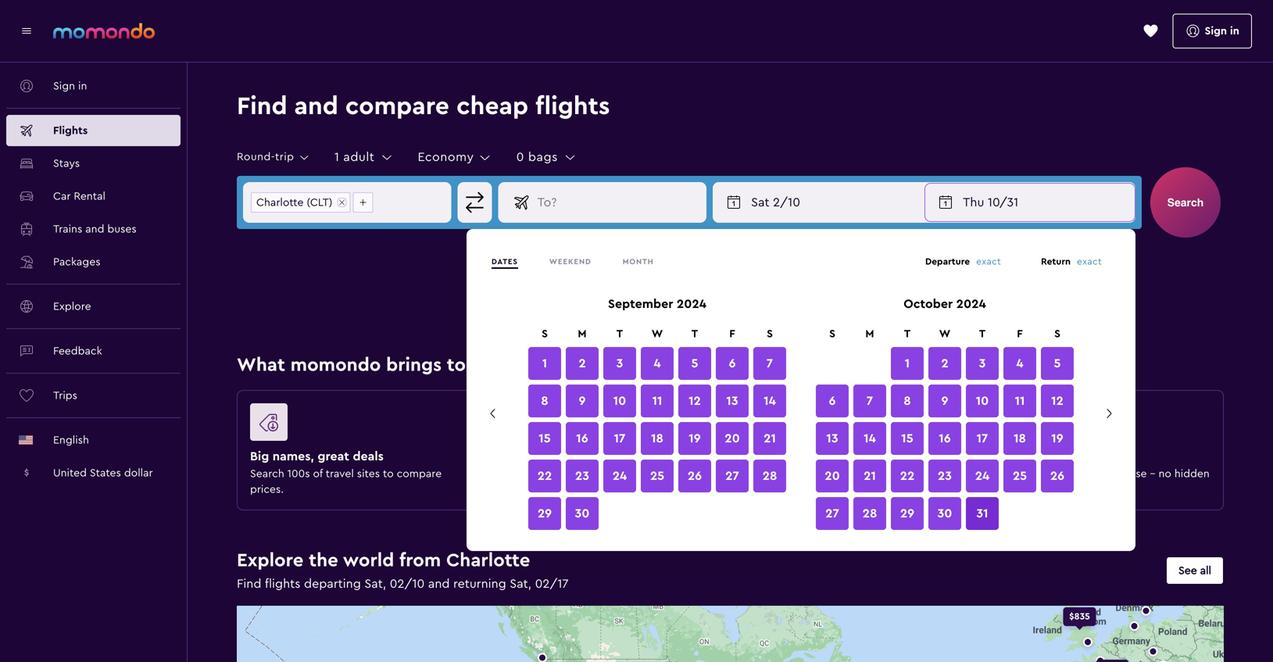 Task type: locate. For each thing, give the bounding box(es) containing it.
0 vertical spatial 27 button
[[716, 460, 749, 493]]

trains and buses
[[53, 224, 137, 235]]

0 horizontal spatial 9
[[579, 395, 586, 407]]

0 vertical spatial 6 button
[[716, 347, 749, 380]]

1 horizontal spatial 26 button
[[1042, 460, 1075, 493]]

s
[[542, 328, 548, 339], [767, 328, 773, 339], [830, 328, 836, 339], [1055, 328, 1061, 339]]

2 2024 from the left
[[957, 298, 987, 310]]

29 button down 'searches.'
[[529, 497, 561, 530]]

2 4 button from the left
[[1004, 347, 1037, 380]]

30 button for september
[[566, 497, 599, 530]]

1 5 from the left
[[692, 357, 699, 370]]

0 horizontal spatial 1 button
[[529, 347, 561, 380]]

1 19 from the left
[[689, 432, 701, 445]]

4 button for september 2024
[[641, 347, 674, 380]]

0 horizontal spatial 28 button
[[754, 460, 787, 493]]

11 up trusted
[[1016, 395, 1026, 407]]

2 for october
[[942, 357, 949, 370]]

1 4 button from the left
[[641, 347, 674, 380]]

0 horizontal spatial 22
[[538, 470, 552, 483]]

what
[[237, 356, 285, 375]]

and down the from on the left bottom
[[428, 578, 450, 590]]

28 up customize
[[763, 470, 778, 483]]

menu
[[473, 248, 1130, 533]]

18 up trusted
[[1014, 432, 1027, 445]]

22 button
[[529, 460, 561, 493], [892, 460, 924, 493]]

0 horizontal spatial 7
[[767, 357, 774, 370]]

2 19 from the left
[[1052, 432, 1064, 445]]

Trip type Round-trip field
[[237, 151, 311, 164]]

3 down october 2024
[[980, 357, 986, 370]]

0 horizontal spatial 4
[[654, 357, 661, 370]]

1 inside "button"
[[335, 151, 340, 163]]

1 8 button from the left
[[529, 385, 561, 418]]

1 horizontal spatial 11 button
[[1004, 385, 1037, 418]]

1 vertical spatial 28 button
[[854, 497, 887, 530]]

4 for october 2024
[[1017, 357, 1024, 370]]

sign right the open trips drawer image
[[1205, 25, 1228, 36]]

1 horizontal spatial 10 button
[[967, 385, 999, 418]]

1 adult
[[335, 151, 375, 163]]

0 horizontal spatial f
[[730, 328, 736, 339]]

1 30 button from the left
[[566, 497, 599, 530]]

your down the
[[500, 484, 523, 495]]

1 horizontal spatial 24 button
[[967, 460, 999, 493]]

1 vertical spatial 7 button
[[854, 385, 887, 418]]

1 9 from the left
[[579, 395, 586, 407]]

1 horizontal spatial 17 button
[[967, 422, 999, 455]]

stays link
[[6, 148, 181, 179]]

2 26 button from the left
[[1042, 460, 1075, 493]]

2 18 button from the left
[[1004, 422, 1037, 455]]

0 vertical spatial sign in button
[[1173, 13, 1253, 48]]

f for october 2024
[[1018, 328, 1023, 339]]

19 for september 2024
[[689, 432, 701, 445]]

4 figure from the left
[[1000, 404, 1205, 447]]

1 vertical spatial explore
[[237, 551, 304, 570]]

explore down prices.
[[237, 551, 304, 570]]

7
[[767, 357, 774, 370], [867, 395, 874, 407]]

list item
[[353, 192, 373, 213]]

figure up deals
[[250, 404, 455, 447]]

$
[[24, 468, 29, 478]]

15 up "without"
[[539, 432, 551, 445]]

25 button for september 2024
[[641, 460, 674, 493]]

6 button for september 2024
[[716, 347, 749, 380]]

19 button up completely
[[1042, 422, 1075, 455]]

2 w from the left
[[940, 328, 951, 339]]

search
[[1168, 196, 1205, 209], [500, 450, 540, 463], [250, 468, 284, 479]]

10 for october 2024
[[977, 395, 989, 407]]

1 17 button from the left
[[604, 422, 637, 455]]

3 t from the left
[[905, 328, 911, 339]]

2 8 button from the left
[[892, 385, 924, 418]]

1 15 from the left
[[539, 432, 551, 445]]

25 up the charges
[[1013, 470, 1028, 483]]

2 figure from the left
[[500, 404, 705, 447]]

t down september
[[617, 328, 623, 339]]

2 4 from the left
[[1017, 357, 1024, 370]]

17 button up aren't
[[604, 422, 637, 455]]

1 23 button from the left
[[566, 460, 599, 493]]

charlotte (clt) list
[[244, 183, 380, 222]]

1 f from the left
[[730, 328, 736, 339]]

1 29 button from the left
[[529, 497, 561, 530]]

0 horizontal spatial 20
[[725, 432, 740, 445]]

8 button down table. on the left of the page
[[529, 385, 561, 418]]

1 for september 2024
[[543, 357, 548, 370]]

w for october
[[940, 328, 951, 339]]

20 button for september 2024
[[716, 422, 749, 455]]

1 horizontal spatial 24
[[976, 470, 990, 483]]

29 button for september 2024
[[529, 497, 561, 530]]

5 button for september 2024
[[679, 347, 712, 380]]

search button
[[1151, 167, 1222, 238]]

15 button up instantly
[[892, 422, 924, 455]]

0 horizontal spatial 28
[[763, 470, 778, 483]]

1 horizontal spatial 25 button
[[1004, 460, 1037, 493]]

8 for october
[[904, 395, 912, 407]]

23 for october
[[938, 470, 953, 483]]

20
[[725, 432, 740, 445], [825, 470, 840, 483]]

21 down want at the bottom of page
[[864, 470, 877, 483]]

19 button up "by"
[[679, 422, 712, 455]]

2 30 button from the left
[[929, 497, 962, 530]]

0 horizontal spatial explore
[[53, 301, 91, 312]]

2 button right table. on the left of the page
[[566, 347, 599, 380]]

charlotte left (clt)
[[256, 197, 304, 208]]

2 12 button from the left
[[1042, 385, 1075, 418]]

18 for september 2024
[[651, 432, 664, 445]]

1 16 from the left
[[577, 432, 589, 445]]

what momondo brings to the table.
[[237, 356, 557, 375]]

29 down 'searches.'
[[538, 508, 552, 520]]

t down 'october'
[[905, 328, 911, 339]]

1 vertical spatial sign in
[[53, 81, 87, 91]]

18
[[651, 432, 664, 445], [1014, 432, 1027, 445]]

2 26 from the left
[[1051, 470, 1065, 483]]

exact
[[977, 257, 1002, 267], [1078, 257, 1103, 267]]

12 button up "by"
[[679, 385, 712, 418]]

24 left we're on the right bottom
[[976, 470, 990, 483]]

27 down results.
[[826, 508, 840, 520]]

2 right table. on the left of the page
[[579, 357, 586, 370]]

1 vertical spatial 7
[[867, 395, 874, 407]]

1 horizontal spatial 8 button
[[892, 385, 924, 418]]

charlotte up the returning
[[447, 551, 531, 570]]

8 button up want at the bottom of page
[[892, 385, 924, 418]]

united states dollar
[[53, 468, 153, 479]]

m for september 2024
[[578, 328, 587, 339]]

12 button up trusted
[[1042, 385, 1075, 418]]

16 button up the see
[[566, 422, 599, 455]]

2 down october 2024
[[942, 357, 949, 370]]

2 22 button from the left
[[892, 460, 924, 493]]

30 button left "31" button
[[929, 497, 962, 530]]

17 button left trusted
[[967, 422, 999, 455]]

21 button for october 2024
[[854, 460, 887, 493]]

1 horizontal spatial 5 button
[[1042, 347, 1075, 380]]

trip
[[275, 151, 294, 162]]

you up arrival?
[[838, 450, 859, 463]]

sat, left 02/17
[[510, 578, 532, 590]]

to left the use
[[1116, 468, 1127, 479]]

2 s from the left
[[767, 328, 773, 339]]

0 horizontal spatial 2024
[[677, 298, 707, 310]]

30 button for october
[[929, 497, 962, 530]]

2 16 button from the left
[[929, 422, 962, 455]]

sign in button up flights link
[[6, 70, 181, 102]]

0 horizontal spatial 27 button
[[716, 460, 749, 493]]

1 horizontal spatial 12 button
[[1042, 385, 1075, 418]]

26 for october 2024
[[1051, 470, 1065, 483]]

charlotte inside the explore the world from charlotte find flights departing sat, 02/10 and returning sat, 02/17
[[447, 551, 531, 570]]

1 3 button from the left
[[604, 347, 637, 380]]

30 down the see
[[575, 508, 590, 520]]

1 horizontal spatial 3 button
[[967, 347, 999, 380]]

1 exact from the left
[[977, 257, 1002, 267]]

27 button
[[716, 460, 749, 493], [816, 497, 849, 530]]

14 button up filter on the right bottom
[[754, 385, 787, 418]]

1 10 button from the left
[[604, 385, 637, 418]]

1 3 from the left
[[617, 357, 624, 370]]

figure up the worry at bottom
[[500, 404, 705, 447]]

18 button for september 2024
[[641, 422, 674, 455]]

25 button for october 2024
[[1004, 460, 1037, 493]]

0 vertical spatial search
[[1168, 196, 1205, 209]]

1 12 from the left
[[689, 395, 701, 407]]

your
[[500, 484, 523, 495], [805, 484, 827, 495]]

0 horizontal spatial 19
[[689, 432, 701, 445]]

Departure field
[[977, 256, 1017, 268]]

10 button for september 2024
[[604, 385, 637, 418]]

2 15 from the left
[[902, 432, 914, 445]]

12 for september 2024
[[689, 395, 701, 407]]

27
[[726, 470, 740, 483], [826, 508, 840, 520]]

23 for september
[[576, 470, 590, 483]]

figure
[[250, 404, 455, 447], [500, 404, 705, 447], [750, 404, 955, 447], [1000, 404, 1205, 447]]

1 vertical spatial flights
[[265, 578, 301, 590]]

22
[[538, 470, 552, 483], [901, 470, 915, 483]]

1 horizontal spatial 18
[[1014, 432, 1027, 445]]

0 horizontal spatial search
[[250, 468, 284, 479]]

26 button
[[679, 460, 712, 493], [1042, 460, 1075, 493]]

sat, down world on the bottom left
[[365, 578, 386, 590]]

2 23 button from the left
[[929, 460, 962, 493]]

1 horizontal spatial 22
[[901, 470, 915, 483]]

0 horizontal spatial 8 button
[[529, 385, 561, 418]]

to
[[447, 356, 466, 375], [383, 468, 394, 479], [1116, 468, 1127, 479]]

0 horizontal spatial 26
[[688, 470, 702, 483]]

28 button down results.
[[854, 497, 887, 530]]

from
[[400, 551, 441, 570]]

2 8 from the left
[[904, 395, 912, 407]]

compare inside big names, great deals search 100s of travel sites to compare prices.
[[397, 468, 442, 479]]

0 horizontal spatial sign
[[53, 81, 75, 91]]

2 18 from the left
[[1014, 432, 1027, 445]]

26
[[688, 470, 702, 483], [1051, 470, 1065, 483]]

22 button for october 2024
[[892, 460, 924, 493]]

3 button down october 2024
[[967, 347, 999, 380]]

1 22 button from the left
[[529, 460, 561, 493]]

2024 right 'october'
[[957, 298, 987, 310]]

1 your from the left
[[500, 484, 523, 495]]

1 horizontal spatial 21
[[864, 470, 877, 483]]

0 vertical spatial 7 button
[[754, 347, 787, 380]]

2 15 button from the left
[[892, 422, 924, 455]]

september 2024
[[608, 298, 707, 310]]

0 horizontal spatial 17 button
[[604, 422, 637, 455]]

11
[[653, 395, 663, 407], [1016, 395, 1026, 407]]

2 m from the left
[[866, 328, 875, 339]]

2 5 button from the left
[[1042, 347, 1075, 380]]

3 button
[[604, 347, 637, 380], [967, 347, 999, 380]]

the up departing
[[309, 551, 338, 570]]

5 for september 2024
[[692, 357, 699, 370]]

0 vertical spatial explore
[[53, 301, 91, 312]]

29
[[538, 508, 552, 520], [901, 508, 915, 520]]

3
[[617, 357, 624, 370], [980, 357, 986, 370]]

compare
[[345, 94, 450, 119], [397, 468, 442, 479]]

t down september 2024
[[692, 328, 698, 339]]

13 for october 2024
[[827, 432, 839, 445]]

0 horizontal spatial 19 button
[[679, 422, 712, 455]]

1 18 button from the left
[[641, 422, 674, 455]]

no
[[1159, 468, 1172, 479]]

1 24 button from the left
[[604, 460, 637, 493]]

23 right instantly
[[938, 470, 953, 483]]

24 button left we're on the right bottom
[[967, 460, 999, 493]]

t
[[617, 328, 623, 339], [692, 328, 698, 339], [905, 328, 911, 339], [980, 328, 986, 339]]

28 button left fi?
[[754, 460, 787, 493]]

1 horizontal spatial flights
[[536, 94, 610, 119]]

24 button for september 2024
[[604, 460, 637, 493]]

2 10 button from the left
[[967, 385, 999, 418]]

24 button for october 2024
[[967, 460, 999, 493]]

sign in button right the open trips drawer image
[[1173, 13, 1253, 48]]

(clt)
[[307, 197, 333, 208]]

1 horizontal spatial 6
[[829, 395, 836, 407]]

packages link
[[6, 246, 181, 278]]

1 figure from the left
[[250, 404, 455, 447]]

28 for september 2024
[[763, 470, 778, 483]]

26 button right the charges
[[1042, 460, 1075, 493]]

1 23 from the left
[[576, 470, 590, 483]]

0 horizontal spatial charlotte
[[256, 197, 304, 208]]

0 vertical spatial 14 button
[[754, 385, 787, 418]]

26 button right affected
[[679, 460, 712, 493]]

1 vertical spatial 27 button
[[816, 497, 849, 530]]

1 12 button from the left
[[679, 385, 712, 418]]

3 figure from the left
[[750, 404, 955, 447]]

17 up "31" button
[[977, 432, 989, 445]]

1 button for september 2024
[[529, 347, 561, 380]]

weekend
[[550, 258, 592, 266]]

free
[[750, 468, 772, 479]]

sat 2/10
[[752, 196, 801, 209]]

20 button
[[716, 422, 749, 455], [816, 460, 849, 493]]

21 up filter on the right bottom
[[764, 432, 776, 445]]

1 horizontal spatial 1 button
[[892, 347, 924, 380]]

0 horizontal spatial w
[[652, 328, 663, 339]]

2 exact from the left
[[1078, 257, 1103, 267]]

12
[[689, 395, 701, 407], [1052, 395, 1064, 407]]

1 17 from the left
[[614, 432, 626, 445]]

4 s from the left
[[1055, 328, 1061, 339]]

25 button left the or
[[1004, 460, 1037, 493]]

2 your from the left
[[805, 484, 827, 495]]

in
[[1231, 25, 1240, 36], [78, 81, 87, 91]]

11 up affected
[[653, 395, 663, 407]]

28
[[763, 470, 778, 483], [863, 508, 878, 520]]

0 horizontal spatial 8
[[541, 395, 549, 407]]

1 8 from the left
[[541, 395, 549, 407]]

23 button for october
[[929, 460, 962, 493]]

1 5 button from the left
[[679, 347, 712, 380]]

search for search
[[1168, 196, 1205, 209]]

0 horizontal spatial 14 button
[[754, 385, 787, 418]]

2 2 from the left
[[942, 357, 949, 370]]

1 25 button from the left
[[641, 460, 674, 493]]

2 vertical spatial search
[[250, 468, 284, 479]]

flights up 0 bags button
[[536, 94, 610, 119]]

29 button
[[529, 497, 561, 530], [892, 497, 924, 530]]

18 for october 2024
[[1014, 432, 1027, 445]]

0 vertical spatial 13
[[727, 395, 739, 407]]

sign in right the open trips drawer image
[[1205, 25, 1240, 36]]

and inside trusted and free we're completely free to use – no hidden charges or fees.
[[1048, 450, 1070, 463]]

2 12 from the left
[[1052, 395, 1064, 407]]

8
[[541, 395, 549, 407], [904, 395, 912, 407]]

2 25 button from the left
[[1004, 460, 1037, 493]]

0 horizontal spatial your
[[500, 484, 523, 495]]

figure up trusted and free we're completely free to use – no hidden charges or fees.
[[1000, 404, 1205, 447]]

27 button down results.
[[816, 497, 849, 530]]

29 for september 2024
[[538, 508, 552, 520]]

1 horizontal spatial 2024
[[957, 298, 987, 310]]

0 horizontal spatial 16 button
[[566, 422, 599, 455]]

0 horizontal spatial 6 button
[[716, 347, 749, 380]]

3 down september
[[617, 357, 624, 370]]

free up completely
[[1074, 450, 1097, 463]]

0 vertical spatial 21
[[764, 432, 776, 445]]

the
[[500, 468, 519, 479]]

1 horizontal spatial you
[[838, 450, 859, 463]]

cheap
[[457, 94, 529, 119]]

stays
[[53, 158, 80, 169]]

prices
[[522, 468, 553, 479]]

compare up the 1 adult "button" at the left top of the page
[[345, 94, 450, 119]]

1 horizontal spatial m
[[866, 328, 875, 339]]

m for october 2024
[[866, 328, 875, 339]]

26 up the or
[[1051, 470, 1065, 483]]

w down october 2024
[[940, 328, 951, 339]]

24 for october 2024
[[976, 470, 990, 483]]

2 17 button from the left
[[967, 422, 999, 455]]

30 for september
[[575, 508, 590, 520]]

figure for what
[[750, 404, 955, 447]]

round-trip
[[237, 151, 294, 162]]

1 vertical spatial search
[[500, 450, 540, 463]]

figure up want at the bottom of page
[[750, 404, 955, 447]]

of
[[313, 468, 323, 479]]

compare right "sites"
[[397, 468, 442, 479]]

29 down instantly
[[901, 508, 915, 520]]

0 horizontal spatial sat,
[[365, 578, 386, 590]]

and up completely
[[1048, 450, 1070, 463]]

2 3 from the left
[[980, 357, 986, 370]]

1 horizontal spatial the
[[471, 356, 501, 375]]

2 11 button from the left
[[1004, 385, 1037, 418]]

sign up flights
[[53, 81, 75, 91]]

2 19 button from the left
[[1042, 422, 1075, 455]]

23 button for september
[[566, 460, 599, 493]]

1 horizontal spatial 20 button
[[816, 460, 849, 493]]

charlotte (clt) list item
[[251, 192, 351, 213]]

0 horizontal spatial 9 button
[[566, 385, 599, 418]]

0 horizontal spatial 11
[[653, 395, 663, 407]]

16
[[577, 432, 589, 445], [939, 432, 951, 445]]

22 button right arrival?
[[892, 460, 924, 493]]

0 horizontal spatial 20 button
[[716, 422, 749, 455]]

you inside search without worry the prices you see aren't affected by your searches.
[[556, 468, 574, 479]]

1 horizontal spatial 7
[[867, 395, 874, 407]]

0 horizontal spatial 24
[[613, 470, 627, 483]]

22 button right the
[[529, 460, 561, 493]]

9 button for october
[[929, 385, 962, 418]]

1 26 from the left
[[688, 470, 702, 483]]

2 30 from the left
[[938, 508, 953, 520]]

0 vertical spatial sign in
[[1205, 25, 1240, 36]]

search inside search without worry the prices you see aren't affected by your searches.
[[500, 450, 540, 463]]

1 horizontal spatial 23 button
[[929, 460, 962, 493]]

28 down results.
[[863, 508, 878, 520]]

24 button
[[604, 460, 637, 493], [967, 460, 999, 493]]

0 vertical spatial find
[[237, 94, 287, 119]]

2 23 from the left
[[938, 470, 953, 483]]

15 up instantly
[[902, 432, 914, 445]]

1 horizontal spatial 15 button
[[892, 422, 924, 455]]

1 horizontal spatial 16 button
[[929, 422, 962, 455]]

8 for september
[[541, 395, 549, 407]]

your down early
[[805, 484, 827, 495]]

f
[[730, 328, 736, 339], [1018, 328, 1023, 339]]

and for free
[[1048, 450, 1070, 463]]

4 button
[[641, 347, 674, 380], [1004, 347, 1037, 380]]

1 15 button from the left
[[529, 422, 561, 455]]

list item inside charlotte (clt) list
[[353, 192, 373, 213]]

you inside filter for what you want free wi-fi? early arrival? instantly customize your results.
[[838, 450, 859, 463]]

1 horizontal spatial 19 button
[[1042, 422, 1075, 455]]

14 button
[[754, 385, 787, 418], [854, 422, 887, 455]]

2 1 button from the left
[[892, 347, 924, 380]]

1 adult button
[[335, 148, 395, 167]]

1 vertical spatial 21
[[864, 470, 877, 483]]

2 29 button from the left
[[892, 497, 924, 530]]

16 button for october
[[929, 422, 962, 455]]

exact right return
[[1078, 257, 1103, 267]]

0 horizontal spatial 12 button
[[679, 385, 712, 418]]

2 3 button from the left
[[967, 347, 999, 380]]

2 24 button from the left
[[967, 460, 999, 493]]

1 horizontal spatial in
[[1231, 25, 1240, 36]]

2 25 from the left
[[1013, 470, 1028, 483]]

25 button
[[641, 460, 674, 493], [1004, 460, 1037, 493]]

3 button down september
[[604, 347, 637, 380]]

to right brings
[[447, 356, 466, 375]]

27 button left free
[[716, 460, 749, 493]]

1 29 from the left
[[538, 508, 552, 520]]

see all
[[1179, 565, 1212, 576]]

2 29 from the left
[[901, 508, 915, 520]]

exact inside departure field
[[977, 257, 1002, 267]]

1 30 from the left
[[575, 508, 590, 520]]

search inside big names, great deals search 100s of travel sites to compare prices.
[[250, 468, 284, 479]]

29 button down instantly
[[892, 497, 924, 530]]

1 2024 from the left
[[677, 298, 707, 310]]

30 button
[[566, 497, 599, 530], [929, 497, 962, 530]]

explore inside the explore the world from charlotte find flights departing sat, 02/10 and returning sat, 02/17
[[237, 551, 304, 570]]

2 17 from the left
[[977, 432, 989, 445]]

charlotte
[[256, 197, 304, 208], [447, 551, 531, 570]]

end date calendar input use left and right arrow keys to change day. use up and down arrow keys to change week. tab
[[473, 295, 1130, 533]]

1 w from the left
[[652, 328, 663, 339]]

you
[[838, 450, 859, 463], [556, 468, 574, 479]]

11 button for september 2024
[[641, 385, 674, 418]]

18 up affected
[[651, 432, 664, 445]]

1 s from the left
[[542, 328, 548, 339]]

exact right departure on the top of page
[[977, 257, 1002, 267]]

1 vertical spatial 13
[[827, 432, 839, 445]]

the
[[471, 356, 501, 375], [309, 551, 338, 570]]

15 button
[[529, 422, 561, 455], [892, 422, 924, 455]]

trains and buses link
[[6, 213, 181, 245]]

2 find from the top
[[237, 578, 262, 590]]

open trips drawer image
[[1144, 23, 1159, 39]]

hidden
[[1175, 468, 1210, 479]]

1 horizontal spatial 6 button
[[816, 385, 849, 418]]

0 horizontal spatial 3
[[617, 357, 624, 370]]

29 for october 2024
[[901, 508, 915, 520]]

18 button up we're on the right bottom
[[1004, 422, 1037, 455]]

20 button for october 2024
[[816, 460, 849, 493]]

2 22 from the left
[[901, 470, 915, 483]]

1 4 from the left
[[654, 357, 661, 370]]

dollar
[[124, 468, 153, 479]]

14 for october 2024
[[864, 432, 877, 445]]

6 for october 2024
[[829, 395, 836, 407]]

Dates radio
[[492, 258, 518, 266]]

14 up want at the bottom of page
[[864, 432, 877, 445]]

1 horizontal spatial 7 button
[[854, 385, 887, 418]]

11 button up affected
[[641, 385, 674, 418]]

1 horizontal spatial 10
[[977, 395, 989, 407]]

car
[[53, 191, 71, 202]]

17
[[614, 432, 626, 445], [977, 432, 989, 445]]

11 button up trusted
[[1004, 385, 1037, 418]]

14 for september 2024
[[764, 395, 776, 407]]

23 down "without"
[[576, 470, 590, 483]]

you down "without"
[[556, 468, 574, 479]]

7 for september 2024
[[767, 357, 774, 370]]

search inside search "button"
[[1168, 196, 1205, 209]]

thursday october 31st element
[[964, 193, 1126, 212]]

2024 right september
[[677, 298, 707, 310]]

exact inside field
[[1078, 257, 1103, 267]]

charlotte inside "list item"
[[256, 197, 304, 208]]

1 vertical spatial free
[[1094, 468, 1113, 479]]

16 for september
[[577, 432, 589, 445]]

1 2 button from the left
[[566, 347, 599, 380]]

10 button for october 2024
[[967, 385, 999, 418]]

17 for october 2024
[[977, 432, 989, 445]]

1 2 from the left
[[579, 357, 586, 370]]

1 24 from the left
[[613, 470, 627, 483]]

2024
[[677, 298, 707, 310], [957, 298, 987, 310]]

1 vertical spatial 14 button
[[854, 422, 887, 455]]

26 right "by"
[[688, 470, 702, 483]]

t down october 2024
[[980, 328, 986, 339]]

0 bags
[[517, 151, 558, 163]]

we're
[[1000, 468, 1031, 479]]

round-
[[237, 151, 275, 162]]

all
[[1201, 565, 1212, 576]]

15 button up prices on the bottom left of page
[[529, 422, 561, 455]]

1 11 button from the left
[[641, 385, 674, 418]]

30 left "31" button
[[938, 508, 953, 520]]

0 horizontal spatial 13
[[727, 395, 739, 407]]

0 horizontal spatial 12
[[689, 395, 701, 407]]

1 10 from the left
[[614, 395, 627, 407]]

2 9 button from the left
[[929, 385, 962, 418]]

and up 1 adult
[[294, 94, 338, 119]]

27 left free
[[726, 470, 740, 483]]

12 for october 2024
[[1052, 395, 1064, 407]]

24 down the worry at bottom
[[613, 470, 627, 483]]

26 button for september 2024
[[679, 460, 712, 493]]

1 horizontal spatial 13 button
[[816, 422, 849, 455]]

20 for october 2024
[[825, 470, 840, 483]]

1 22 from the left
[[538, 470, 552, 483]]

1 11 from the left
[[653, 395, 663, 407]]

24 button right the see
[[604, 460, 637, 493]]

1 1 button from the left
[[529, 347, 561, 380]]

1 16 button from the left
[[566, 422, 599, 455]]

the left table. on the left of the page
[[471, 356, 501, 375]]

2 24 from the left
[[976, 470, 990, 483]]

12 button
[[679, 385, 712, 418], [1042, 385, 1075, 418]]

0 horizontal spatial the
[[309, 551, 338, 570]]

0 horizontal spatial 18 button
[[641, 422, 674, 455]]

sign in up flights
[[53, 81, 87, 91]]

0 horizontal spatial 6
[[729, 357, 736, 370]]

1 horizontal spatial 26
[[1051, 470, 1065, 483]]

0 vertical spatial 20 button
[[716, 422, 749, 455]]

19 button for september 2024
[[679, 422, 712, 455]]



Task type: describe. For each thing, give the bounding box(es) containing it.
9 button for september
[[566, 385, 599, 418]]

charlotte (clt)
[[256, 197, 333, 208]]

your inside filter for what you want free wi-fi? early arrival? instantly customize your results.
[[805, 484, 827, 495]]

31
[[977, 508, 989, 520]]

0 vertical spatial in
[[1231, 25, 1240, 36]]

16 button for september
[[566, 422, 599, 455]]

27 for october 2024
[[826, 508, 840, 520]]

dates
[[492, 258, 518, 266]]

completely
[[1034, 468, 1091, 479]]

and for buses
[[85, 224, 104, 235]]

united states (english) image
[[19, 436, 33, 445]]

buses
[[107, 224, 137, 235]]

search without worry the prices you see aren't affected by your searches.
[[500, 450, 688, 495]]

2024 for october 2024
[[957, 298, 987, 310]]

2024 for september 2024
[[677, 298, 707, 310]]

flights link
[[6, 115, 181, 146]]

arrival?
[[837, 468, 872, 479]]

search for search without worry the prices you see aren't affected by your searches.
[[500, 450, 540, 463]]

worry
[[593, 450, 628, 463]]

0
[[517, 151, 525, 163]]

return
[[1042, 257, 1071, 267]]

momondo
[[291, 356, 381, 375]]

1 horizontal spatial to
[[447, 356, 466, 375]]

31 button
[[967, 497, 999, 530]]

menu containing september 2024
[[473, 248, 1130, 533]]

4 t from the left
[[980, 328, 986, 339]]

returning
[[454, 578, 507, 590]]

or
[[1044, 484, 1054, 495]]

figure for worry
[[500, 404, 705, 447]]

Flight destination input text field
[[531, 183, 706, 222]]

21 for september 2024
[[764, 432, 776, 445]]

car rental link
[[6, 181, 181, 212]]

to inside trusted and free we're completely free to use – no hidden charges or fees.
[[1116, 468, 1127, 479]]

charges
[[1000, 484, 1040, 495]]

2 button for september
[[566, 347, 599, 380]]

car rental
[[53, 191, 106, 202]]

october
[[904, 298, 953, 310]]

map region
[[90, 510, 1274, 662]]

4 button for october 2024
[[1004, 347, 1037, 380]]

21 for october 2024
[[864, 470, 877, 483]]

1 t from the left
[[617, 328, 623, 339]]

26 button for october 2024
[[1042, 460, 1075, 493]]

–
[[1151, 468, 1156, 479]]

trusted and free we're completely free to use – no hidden charges or fees.
[[1000, 450, 1210, 495]]

0 horizontal spatial sign in button
[[6, 70, 181, 102]]

dates weekend month
[[492, 258, 654, 266]]

17 for september 2024
[[614, 432, 626, 445]]

without
[[543, 450, 590, 463]]

wi-
[[775, 468, 793, 479]]

to inside big names, great deals search 100s of travel sites to compare prices.
[[383, 468, 394, 479]]

english button
[[6, 425, 181, 456]]

october 2024
[[904, 298, 987, 310]]

2 t from the left
[[692, 328, 698, 339]]

10 for september 2024
[[614, 395, 627, 407]]

0 vertical spatial sign
[[1205, 25, 1228, 36]]

22 for october
[[901, 470, 915, 483]]

27 button for september 2024
[[716, 460, 749, 493]]

customize
[[750, 484, 802, 495]]

see all link
[[1167, 557, 1225, 585]]

trips
[[53, 390, 77, 401]]

departure
[[926, 257, 971, 267]]

figure for free
[[1000, 404, 1205, 447]]

deals
[[353, 450, 384, 463]]

2 button for october
[[929, 347, 962, 380]]

trains
[[53, 224, 82, 235]]

use
[[1130, 468, 1148, 479]]

13 for september 2024
[[727, 395, 739, 407]]

states
[[90, 468, 121, 479]]

0 vertical spatial the
[[471, 356, 501, 375]]

$835
[[1070, 612, 1091, 622]]

02/10
[[390, 578, 425, 590]]

3 button for september 2024
[[604, 347, 637, 380]]

27 for september 2024
[[726, 470, 740, 483]]

17 button for october 2024
[[967, 422, 999, 455]]

thu
[[964, 196, 985, 209]]

1 vertical spatial in
[[78, 81, 87, 91]]

flights inside the explore the world from charlotte find flights departing sat, 02/10 and returning sat, 02/17
[[265, 578, 301, 590]]

1 sat, from the left
[[365, 578, 386, 590]]

feedback
[[53, 346, 102, 357]]

30 for october
[[938, 508, 953, 520]]

2 sat, from the left
[[510, 578, 532, 590]]

fi?
[[793, 468, 806, 479]]

11 button for october 2024
[[1004, 385, 1037, 418]]

thu 10/31 button
[[925, 183, 1136, 222]]

1 horizontal spatial sign in
[[1205, 25, 1240, 36]]

departing
[[304, 578, 361, 590]]

united
[[53, 468, 87, 479]]

28 button for october 2024
[[854, 497, 887, 530]]

29 button for october 2024
[[892, 497, 924, 530]]

filter
[[750, 450, 781, 463]]

saturday february 10th element
[[752, 193, 914, 212]]

12 button for september 2024
[[679, 385, 712, 418]]

1 for october 2024
[[905, 357, 910, 370]]

22 for september
[[538, 470, 552, 483]]

28 for october 2024
[[863, 508, 878, 520]]

sat 2/10 button
[[713, 183, 924, 222]]

4 for september 2024
[[654, 357, 661, 370]]

the inside the explore the world from charlotte find flights departing sat, 02/10 and returning sat, 02/17
[[309, 551, 338, 570]]

brings
[[386, 356, 442, 375]]

aren't
[[598, 468, 627, 479]]

13 button for october 2024
[[816, 422, 849, 455]]

for
[[784, 450, 801, 463]]

big names, great deals search 100s of travel sites to compare prices.
[[250, 450, 442, 495]]

7 for october 2024
[[867, 395, 874, 407]]

find inside the explore the world from charlotte find flights departing sat, 02/10 and returning sat, 02/17
[[237, 578, 262, 590]]

Cabin type Economy field
[[418, 150, 493, 165]]

sat
[[752, 196, 770, 209]]

and inside the explore the world from charlotte find flights departing sat, 02/10 and returning sat, 02/17
[[428, 578, 450, 590]]

september
[[608, 298, 674, 310]]

3 for september 2024
[[617, 357, 624, 370]]

1 horizontal spatial sign in button
[[1173, 13, 1253, 48]]

27 button for october 2024
[[816, 497, 849, 530]]

f for september 2024
[[730, 328, 736, 339]]

0 vertical spatial free
[[1074, 450, 1097, 463]]

25 for september 2024
[[650, 470, 665, 483]]

filter for what you want free wi-fi? early arrival? instantly customize your results.
[[750, 450, 918, 495]]

names,
[[273, 450, 314, 463]]

15 button for october 2024
[[892, 422, 924, 455]]

1 button for october 2024
[[892, 347, 924, 380]]

11 for october 2024
[[1016, 395, 1026, 407]]

Month radio
[[623, 258, 654, 266]]

13 button for september 2024
[[716, 385, 749, 418]]

28 button for september 2024
[[754, 460, 787, 493]]

remove image
[[338, 199, 346, 206]]

100s
[[288, 468, 310, 479]]

exact for return
[[1078, 257, 1103, 267]]

5 button for october 2024
[[1042, 347, 1075, 380]]

25 for october 2024
[[1013, 470, 1028, 483]]

world
[[343, 551, 394, 570]]

16 for october
[[939, 432, 951, 445]]

swap departure airport and destination airport image
[[460, 188, 490, 217]]

early
[[809, 468, 834, 479]]

navigation menu image
[[19, 23, 34, 39]]

Weekend radio
[[550, 258, 592, 266]]

7 button for october 2024
[[854, 385, 887, 418]]

rental
[[74, 191, 106, 202]]

explore for explore the world from charlotte find flights departing sat, 02/10 and returning sat, 02/17
[[237, 551, 304, 570]]

adult
[[344, 151, 375, 163]]

what
[[804, 450, 834, 463]]

figure for great
[[250, 404, 455, 447]]

w for september
[[652, 328, 663, 339]]

your inside search without worry the prices you see aren't affected by your searches.
[[500, 484, 523, 495]]

exact for departure
[[977, 257, 1002, 267]]

see
[[578, 468, 595, 479]]

by
[[675, 468, 688, 479]]

0 vertical spatial compare
[[345, 94, 450, 119]]

explore for explore
[[53, 301, 91, 312]]

2/10
[[774, 196, 801, 209]]

explore link
[[6, 291, 181, 322]]

18 button for october 2024
[[1004, 422, 1037, 455]]

month
[[623, 258, 654, 266]]

economy
[[418, 151, 474, 163]]

3 for october 2024
[[980, 357, 986, 370]]

Flight origin input text field
[[380, 183, 451, 222]]

02/17
[[535, 578, 569, 590]]

3 s from the left
[[830, 328, 836, 339]]

results.
[[830, 484, 866, 495]]

great
[[318, 450, 350, 463]]

instantly
[[875, 468, 918, 479]]

find and compare cheap flights
[[237, 94, 610, 119]]

5 for october 2024
[[1055, 357, 1062, 370]]

flights
[[53, 125, 88, 136]]

11 for september 2024
[[653, 395, 663, 407]]

15 for october 2024
[[902, 432, 914, 445]]

fees.
[[1057, 484, 1081, 495]]

bags
[[529, 151, 558, 163]]

10/31
[[988, 196, 1019, 209]]

9 for september
[[579, 395, 586, 407]]

17 button for september 2024
[[604, 422, 637, 455]]

24 for september 2024
[[613, 470, 627, 483]]

8 button for october 2024
[[892, 385, 924, 418]]

travel
[[326, 468, 354, 479]]

19 for october 2024
[[1052, 432, 1064, 445]]

Return field
[[1078, 256, 1118, 268]]

see
[[1179, 565, 1198, 576]]

6 button for october 2024
[[816, 385, 849, 418]]

feedback button
[[6, 335, 181, 367]]

8 button for september 2024
[[529, 385, 561, 418]]

7 button for september 2024
[[754, 347, 787, 380]]

packages
[[53, 257, 101, 267]]

1 find from the top
[[237, 94, 287, 119]]

22 button for september 2024
[[529, 460, 561, 493]]

prices.
[[250, 484, 284, 495]]



Task type: vqa. For each thing, say whether or not it's contained in the screenshot.
"See"
yes



